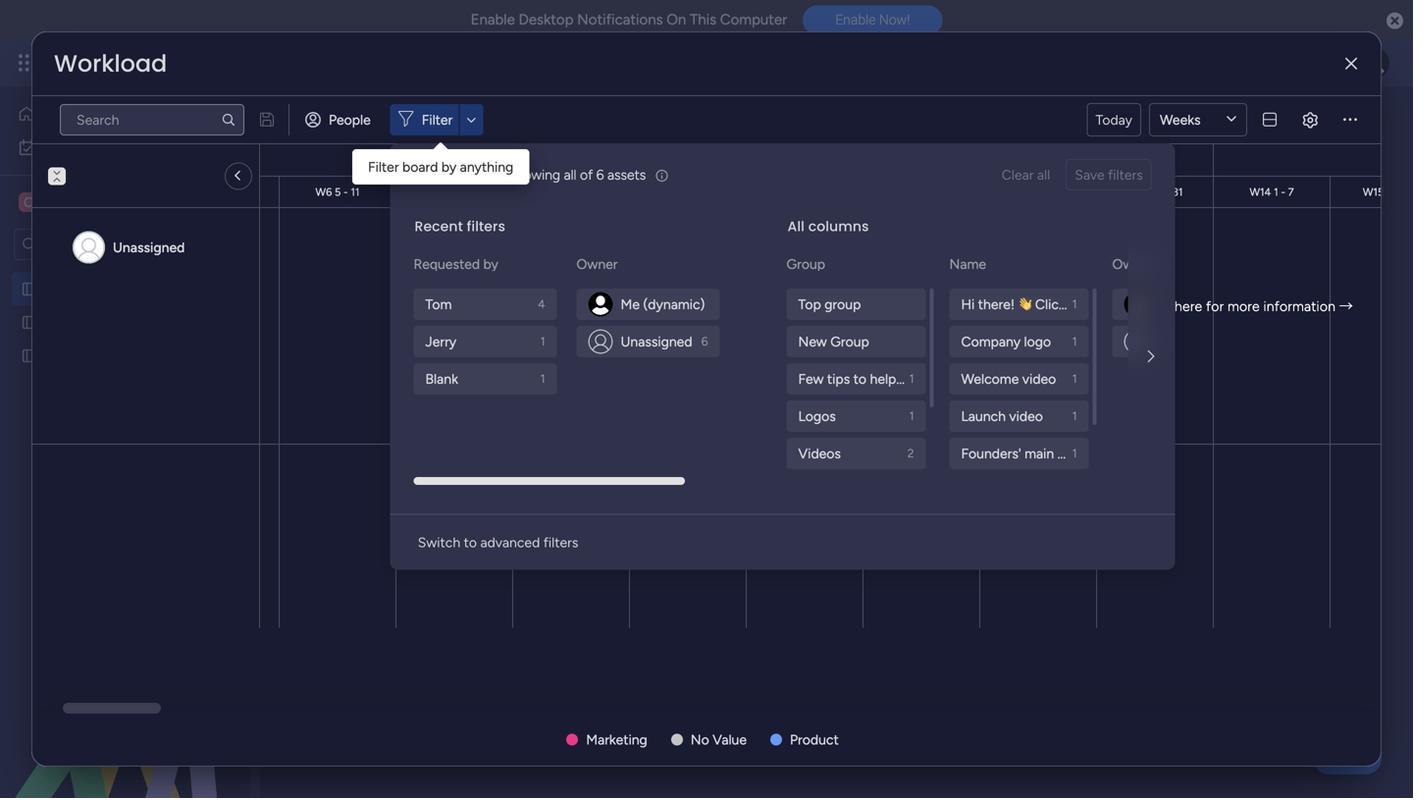 Task type: locate. For each thing, give the bounding box(es) containing it.
main table button
[[297, 177, 408, 208]]

enable inside button
[[836, 12, 876, 28]]

management up here:
[[495, 102, 711, 145]]

of right all
[[580, 166, 593, 183]]

group inside group
[[831, 333, 870, 350]]

2 vertical spatial filters
[[544, 534, 579, 551]]

0 vertical spatial management
[[198, 52, 305, 74]]

- left 7
[[1282, 186, 1286, 199]]

0 horizontal spatial management
[[198, 52, 305, 74]]

assets up search in workspace field
[[110, 193, 155, 212]]

1 vertical spatial john smith image
[[589, 292, 613, 317]]

filter inside popup button
[[422, 111, 453, 128]]

enable left now!
[[836, 12, 876, 28]]

6 down the (dynamic)
[[702, 334, 709, 349]]

7 - from the left
[[1166, 186, 1170, 199]]

- for w6   5 - 11
[[344, 186, 348, 199]]

0 horizontal spatial of
[[493, 149, 506, 165]]

0 vertical spatial work
[[159, 52, 194, 74]]

0 horizontal spatial owner group
[[577, 289, 724, 357]]

2 enable from the left
[[836, 12, 876, 28]]

0 horizontal spatial unassigned
[[113, 239, 185, 256]]

work right monday
[[159, 52, 194, 74]]

0 vertical spatial 6
[[597, 166, 604, 183]]

1 enable from the left
[[471, 11, 515, 28]]

quick filters showing all of 6 assets
[[414, 165, 646, 184]]

public board image
[[21, 347, 39, 365]]

- right 29 at the left top of page
[[241, 186, 245, 199]]

team workload button
[[408, 177, 532, 208]]

management up the search icon
[[198, 52, 305, 74]]

digital asset management (dam)
[[298, 102, 819, 145]]

0 horizontal spatial work
[[67, 139, 97, 156]]

1 horizontal spatial assets
[[608, 166, 646, 183]]

public board image
[[21, 280, 39, 298], [21, 313, 39, 332]]

1 vertical spatial public board image
[[21, 313, 39, 332]]

no
[[691, 731, 710, 748]]

- right 19
[[578, 186, 583, 199]]

w15
[[1364, 186, 1385, 199]]

2 horizontal spatial 4
[[615, 268, 622, 282]]

group down all
[[787, 256, 826, 272]]

1 vertical spatial assets
[[110, 193, 155, 212]]

1 vertical spatial work
[[67, 139, 97, 156]]

- for w7   12 - 18
[[461, 186, 466, 199]]

computer
[[720, 11, 788, 28]]

1 25 from the left
[[585, 186, 598, 199]]

jerry
[[426, 333, 457, 350]]

founders'
[[962, 445, 1022, 462]]

Filter dashboard by text search field
[[60, 104, 244, 135]]

video down the logo
[[1023, 371, 1057, 387]]

29
[[226, 186, 238, 199]]

0 vertical spatial group
[[787, 256, 826, 272]]

1 horizontal spatial filter
[[422, 111, 453, 128]]

0 vertical spatial workload
[[54, 47, 167, 80]]

0 horizontal spatial owner
[[577, 256, 618, 272]]

filter up table
[[368, 159, 399, 175]]

video for launch video
[[1010, 408, 1044, 425]]

learn
[[300, 149, 334, 165]]

25 right w13
[[1151, 186, 1163, 199]]

1 horizontal spatial workload
[[459, 184, 517, 201]]

0 horizontal spatial 18
[[469, 186, 480, 199]]

work right my
[[67, 139, 97, 156]]

group right the new
[[831, 333, 870, 350]]

8
[[1387, 186, 1394, 199]]

5 - from the left
[[709, 186, 714, 199]]

0 horizontal spatial 25
[[585, 186, 598, 199]]

/
[[1322, 115, 1327, 132]]

1
[[1331, 115, 1336, 132], [1274, 186, 1279, 199], [1073, 297, 1078, 311], [541, 334, 546, 349], [1073, 334, 1078, 349], [541, 372, 546, 386], [910, 372, 915, 386], [1073, 372, 1078, 386], [910, 409, 915, 423], [1073, 409, 1078, 423], [1073, 446, 1078, 460]]

1 vertical spatial video
[[1010, 408, 1044, 425]]

invite / 1
[[1284, 115, 1336, 132]]

anything
[[460, 159, 514, 175]]

enable left desktop
[[471, 11, 515, 28]]

4
[[248, 186, 255, 199], [615, 268, 622, 282], [538, 297, 546, 311]]

0 horizontal spatial by
[[442, 159, 457, 175]]

12
[[448, 186, 459, 199]]

of
[[493, 149, 506, 165], [580, 166, 593, 183]]

w13
[[1128, 186, 1148, 199]]

1 vertical spatial by
[[484, 256, 499, 272]]

people button
[[297, 104, 383, 135]]

0 vertical spatial filters
[[459, 165, 500, 184]]

assets inside workspace selection element
[[110, 193, 155, 212]]

arrow down image
[[460, 108, 483, 132]]

filter for filter
[[422, 111, 453, 128]]

0 horizontal spatial 6
[[597, 166, 604, 183]]

help button
[[1314, 742, 1382, 775]]

work inside option
[[67, 139, 97, 156]]

option
[[0, 271, 250, 275]]

unassigned down creative assets
[[113, 239, 185, 256]]

john smith image
[[1359, 47, 1390, 79], [589, 292, 613, 317]]

unassigned
[[113, 239, 185, 256], [621, 333, 693, 350]]

1 owner group from the left
[[577, 289, 724, 357]]

1 vertical spatial 4
[[615, 268, 622, 282]]

Search in workspace field
[[41, 233, 164, 256]]

- right 12
[[461, 186, 466, 199]]

management for work
[[198, 52, 305, 74]]

today button
[[1087, 103, 1142, 136]]

1 horizontal spatial enable
[[836, 12, 876, 28]]

switch to advanced filters
[[418, 534, 579, 551]]

package
[[438, 149, 490, 165]]

1 horizontal spatial 4
[[538, 297, 546, 311]]

1 vertical spatial of
[[580, 166, 593, 183]]

1 horizontal spatial owner group
[[1113, 289, 1260, 357]]

enable now! button
[[803, 5, 943, 35]]

team
[[423, 184, 456, 201]]

activity button
[[1147, 108, 1240, 139]]

more
[[834, 148, 866, 164]]

john smith image right 'dapulse x slim' image at top
[[1359, 47, 1390, 79]]

2 owner from the left
[[1113, 256, 1154, 272]]

v2 collapse up image
[[48, 174, 66, 187]]

0 horizontal spatial assets
[[110, 193, 155, 212]]

1 horizontal spatial group
[[831, 333, 870, 350]]

all
[[788, 217, 805, 236]]

1 horizontal spatial 25
[[1151, 186, 1163, 199]]

1 vertical spatial 6
[[702, 334, 709, 349]]

now!
[[880, 12, 910, 28]]

welcome video
[[962, 371, 1057, 387]]

about
[[373, 149, 409, 165]]

top
[[799, 296, 822, 313]]

1 inside button
[[1331, 115, 1336, 132]]

unassigned down me (dynamic)
[[621, 333, 693, 350]]

weeks
[[1161, 111, 1201, 128]]

None search field
[[60, 104, 244, 135]]

work for my
[[67, 139, 97, 156]]

2 public board image from the top
[[21, 313, 39, 332]]

invite
[[1284, 115, 1318, 132]]

- right the 8
[[1397, 186, 1401, 199]]

2
[[908, 446, 915, 460]]

management for asset
[[495, 102, 711, 145]]

1 horizontal spatial work
[[159, 52, 194, 74]]

8 - from the left
[[1282, 186, 1286, 199]]

recent filters
[[415, 217, 506, 236]]

0 horizontal spatial 4
[[248, 186, 255, 199]]

filter board by anything image
[[799, 233, 822, 256]]

filter left arrow down "icon"
[[422, 111, 453, 128]]

add
[[455, 236, 481, 253]]

6 - from the left
[[1047, 186, 1052, 199]]

lottie animation element
[[0, 600, 250, 798]]

3 - from the left
[[461, 186, 466, 199]]

- left 31
[[1166, 186, 1170, 199]]

search image
[[221, 112, 237, 128]]

w7
[[429, 186, 446, 199]]

- left 24
[[1047, 186, 1052, 199]]

- for w8   19 - 25
[[578, 186, 583, 199]]

workload
[[54, 47, 167, 80], [459, 184, 517, 201]]

1 horizontal spatial unassigned
[[621, 333, 693, 350]]

on
[[667, 11, 687, 28]]

0 vertical spatial by
[[442, 159, 457, 175]]

monday
[[87, 52, 155, 74]]

4 - from the left
[[578, 186, 583, 199]]

w9   feb 26 - 3
[[654, 186, 722, 199]]

1 owner from the left
[[577, 256, 618, 272]]

0 horizontal spatial group
[[787, 256, 826, 272]]

w5
[[187, 186, 204, 199]]

1 vertical spatial management
[[495, 102, 711, 145]]

1 vertical spatial filter
[[368, 159, 399, 175]]

help
[[1330, 748, 1366, 768]]

creative assets
[[45, 193, 155, 212]]

workload down anything
[[459, 184, 517, 201]]

workload up the home option
[[54, 47, 167, 80]]

list box
[[0, 269, 250, 638]]

owner group
[[577, 289, 724, 357], [1113, 289, 1260, 357]]

owner group containing me (dynamic)
[[577, 289, 724, 357]]

enable for enable desktop notifications on this computer
[[471, 11, 515, 28]]

0 horizontal spatial filter
[[368, 159, 399, 175]]

new group
[[799, 333, 870, 350]]

owner down collaborative
[[577, 256, 618, 272]]

1 vertical spatial unassigned
[[621, 333, 693, 350]]

0 vertical spatial assets
[[608, 166, 646, 183]]

6 inside quick filters showing all of 6 assets
[[597, 166, 604, 183]]

integrate button
[[1013, 172, 1203, 213]]

dialog
[[390, 143, 1414, 570]]

1 horizontal spatial 18
[[1034, 186, 1045, 199]]

my
[[45, 139, 64, 156]]

all columns
[[788, 217, 870, 236]]

filter for filter board by anything
[[368, 159, 399, 175]]

by
[[442, 159, 457, 175], [484, 256, 499, 272]]

desktop
[[519, 11, 574, 28]]

- left 3
[[709, 186, 714, 199]]

video up founders' main picture
[[1010, 408, 1044, 425]]

assets inside quick filters showing all of 6 assets
[[608, 166, 646, 183]]

1 horizontal spatial management
[[495, 102, 711, 145]]

9 - from the left
[[1397, 186, 1401, 199]]

- right 5
[[344, 186, 348, 199]]

add widget button
[[419, 229, 536, 260]]

1 horizontal spatial of
[[580, 166, 593, 183]]

w7   12 - 18
[[429, 186, 480, 199]]

filter board by anything
[[368, 159, 514, 175]]

owner up john smith image
[[1113, 256, 1154, 272]]

1 horizontal spatial john smith image
[[1359, 47, 1390, 79]]

6 inside owner group
[[702, 334, 709, 349]]

angle down image
[[387, 237, 397, 252]]

john smith image left me at the top left
[[589, 292, 613, 317]]

1 vertical spatial group
[[831, 333, 870, 350]]

0 horizontal spatial enable
[[471, 11, 515, 28]]

0 vertical spatial unassigned
[[113, 239, 185, 256]]

6 up collaborative
[[597, 166, 604, 183]]

select product image
[[18, 53, 37, 73]]

2 - from the left
[[344, 186, 348, 199]]

w12   18 - 24
[[1010, 186, 1067, 199]]

0 vertical spatial video
[[1023, 371, 1057, 387]]

1 horizontal spatial owner
[[1113, 256, 1154, 272]]

- for w15   8 - 14
[[1397, 186, 1401, 199]]

invite / 1 button
[[1248, 108, 1345, 139]]

0 vertical spatial filter
[[422, 111, 453, 128]]

1 horizontal spatial 6
[[702, 334, 709, 349]]

workload inside team workload button
[[459, 184, 517, 201]]

enable
[[471, 11, 515, 28], [836, 12, 876, 28]]

requested by group
[[414, 289, 561, 395]]

18 right w12
[[1034, 186, 1045, 199]]

of right 'package'
[[493, 149, 506, 165]]

dialog containing recent filters
[[390, 143, 1414, 570]]

work
[[159, 52, 194, 74], [67, 139, 97, 156]]

home link
[[12, 98, 239, 130]]

home
[[43, 106, 81, 122]]

assets
[[608, 166, 646, 183], [110, 193, 155, 212]]

assets up collaborative whiteboard
[[608, 166, 646, 183]]

1 vertical spatial workload
[[459, 184, 517, 201]]

1 horizontal spatial by
[[484, 256, 499, 272]]

logo
[[1025, 333, 1052, 350]]

2 vertical spatial 4
[[538, 297, 546, 311]]

1 vertical spatial filters
[[467, 217, 506, 236]]

25 right 19
[[585, 186, 598, 199]]

0 vertical spatial public board image
[[21, 280, 39, 298]]

18 right 12
[[469, 186, 480, 199]]

- for w13   25 - 31
[[1166, 186, 1170, 199]]

w14
[[1250, 186, 1272, 199]]

0 vertical spatial of
[[493, 149, 506, 165]]



Task type: vqa. For each thing, say whether or not it's contained in the screenshot.
Status change option
no



Task type: describe. For each thing, give the bounding box(es) containing it.
enable desktop notifications on this computer
[[471, 11, 788, 28]]

logos
[[799, 408, 836, 425]]

work for monday
[[159, 52, 194, 74]]

name
[[950, 256, 987, 272]]

welcome
[[962, 371, 1020, 387]]

1 public board image from the top
[[21, 280, 39, 298]]

5
[[335, 186, 341, 199]]

0 vertical spatial 4
[[248, 186, 255, 199]]

2 25 from the left
[[1151, 186, 1163, 199]]

here:
[[575, 149, 605, 165]]

whiteboard
[[638, 184, 711, 201]]

my work link
[[12, 132, 239, 163]]

john smith image
[[1125, 292, 1149, 317]]

main
[[328, 184, 357, 201]]

collapse board header image
[[1364, 185, 1379, 200]]

my work
[[45, 139, 97, 156]]

february
[[408, 152, 465, 168]]

Workload field
[[49, 47, 172, 80]]

learn more about this package of templates here: https://youtu.be/9x6_kyyrn_e see more
[[300, 148, 866, 165]]

w13   25 - 31
[[1128, 186, 1183, 199]]

switch
[[418, 534, 461, 551]]

automate
[[1246, 184, 1308, 201]]

filters for recent
[[467, 217, 506, 236]]

launch
[[962, 408, 1006, 425]]

picture
[[1058, 445, 1102, 462]]

advanced
[[481, 534, 540, 551]]

collaborative whiteboard button
[[532, 177, 711, 208]]

14
[[1404, 186, 1414, 199]]

enable for enable now!
[[836, 12, 876, 28]]

0 vertical spatial john smith image
[[1359, 47, 1390, 79]]

v2 split view image
[[1264, 113, 1277, 127]]

1 - from the left
[[241, 186, 245, 199]]

w15   8 - 14
[[1364, 186, 1414, 199]]

Search field
[[569, 231, 628, 258]]

feb
[[674, 186, 692, 199]]

unassigned inside owner group
[[621, 333, 693, 350]]

notifications
[[577, 11, 663, 28]]

(dam)
[[718, 102, 819, 145]]

more dots image
[[1344, 113, 1358, 127]]

by inside 'dialog'
[[484, 256, 499, 272]]

company
[[962, 333, 1021, 350]]

this
[[412, 149, 435, 165]]

more
[[338, 149, 370, 165]]

team workload
[[423, 184, 517, 201]]

2 18 from the left
[[1034, 186, 1045, 199]]

11
[[351, 186, 360, 199]]

lottie animation image
[[0, 600, 250, 798]]

my work option
[[12, 132, 239, 163]]

videos
[[799, 445, 842, 462]]

group group
[[787, 289, 930, 544]]

- for w12   18 - 24
[[1047, 186, 1052, 199]]

angle right image
[[237, 167, 241, 185]]

all
[[564, 166, 577, 183]]

to
[[464, 534, 477, 551]]

24
[[1055, 186, 1067, 199]]

top group
[[799, 296, 862, 313]]

of inside learn more about this package of templates here: https://youtu.be/9x6_kyyrn_e see more
[[493, 149, 506, 165]]

w8
[[545, 186, 562, 199]]

0 horizontal spatial workload
[[54, 47, 167, 80]]

no value
[[691, 731, 747, 748]]

Digital asset management (DAM) field
[[294, 102, 824, 145]]

w6   5 - 11
[[316, 186, 360, 199]]

enable now!
[[836, 12, 910, 28]]

see more link
[[805, 146, 868, 166]]

collaborative whiteboard
[[553, 184, 711, 201]]

name group
[[950, 289, 1102, 507]]

filters inside button
[[544, 534, 579, 551]]

requested by
[[414, 256, 499, 272]]

group
[[825, 296, 862, 313]]

showing
[[508, 166, 561, 183]]

w8   19 - 25
[[545, 186, 598, 199]]

value
[[713, 731, 747, 748]]

(dynamic)
[[644, 296, 706, 313]]

blank
[[426, 371, 459, 387]]

creative
[[45, 193, 106, 212]]

v2 collapse down image
[[48, 161, 66, 173]]

tom
[[426, 296, 452, 313]]

- for w14   1 - 7
[[1282, 186, 1286, 199]]

collaborative
[[553, 184, 635, 201]]

digital
[[298, 102, 396, 145]]

me (dynamic)
[[621, 296, 706, 313]]

workspace selection element
[[19, 190, 158, 214]]

3
[[716, 186, 722, 199]]

see
[[807, 148, 831, 164]]

today
[[1096, 111, 1133, 128]]

february 2024
[[408, 152, 501, 168]]

this
[[690, 11, 717, 28]]

31
[[1173, 186, 1183, 199]]

dapulse x slim image
[[1346, 57, 1358, 71]]

video for welcome video
[[1023, 371, 1057, 387]]

home option
[[12, 98, 239, 130]]

c
[[24, 194, 33, 211]]

founders' main picture
[[962, 445, 1102, 462]]

1 18 from the left
[[469, 186, 480, 199]]

of inside quick filters showing all of 6 assets
[[580, 166, 593, 183]]

workspace image
[[19, 191, 38, 213]]

widget
[[484, 236, 527, 253]]

26
[[694, 186, 706, 199]]

7
[[1289, 186, 1295, 199]]

launch video
[[962, 408, 1044, 425]]

activity
[[1155, 115, 1203, 132]]

w9
[[654, 186, 671, 199]]

2 owner group from the left
[[1113, 289, 1260, 357]]

4 inside 'requested by' group
[[538, 297, 546, 311]]

company logo
[[962, 333, 1052, 350]]

quick
[[414, 165, 455, 184]]

board
[[403, 159, 438, 175]]

dapulse close image
[[1387, 11, 1404, 31]]

table
[[361, 184, 393, 201]]

0 horizontal spatial john smith image
[[589, 292, 613, 317]]

filter button
[[390, 104, 483, 135]]

w5   jan 29 - 4
[[187, 186, 255, 199]]

filters for quick
[[459, 165, 500, 184]]



